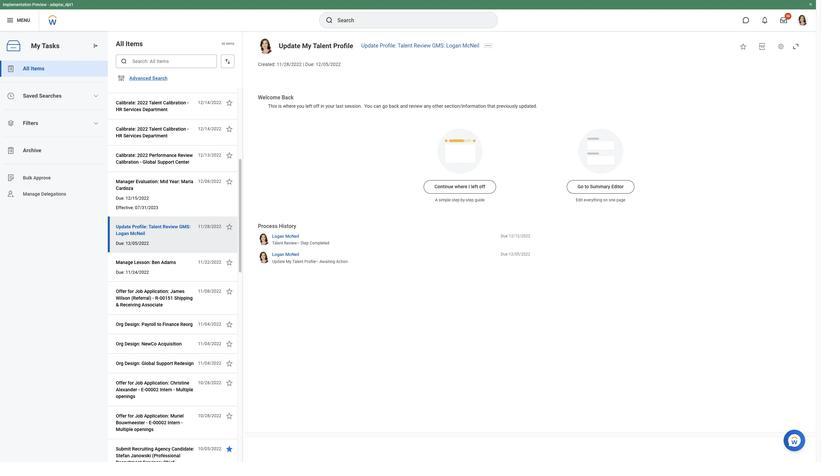 Task type: vqa. For each thing, say whether or not it's contained in the screenshot.


Task type: describe. For each thing, give the bounding box(es) containing it.
go to summary editor
[[578, 184, 624, 189]]

inbox large image
[[781, 17, 787, 24]]

saved searches button
[[0, 88, 108, 104]]

wilson
[[116, 295, 130, 301]]

talent down process history
[[272, 241, 283, 246]]

talent down search workday search box
[[398, 42, 413, 49]]

review inside calibrate: 2022 performance review calibration - global support center
[[178, 153, 193, 158]]

lesson:
[[134, 260, 151, 265]]

to inside button
[[157, 322, 161, 327]]

11/04/2022 for org design: global support redesign
[[198, 361, 221, 366]]

filters
[[23, 120, 38, 126]]

newco
[[142, 341, 157, 347]]

edit
[[576, 198, 583, 203]]

manager evaluation: mid year: maria cardoza button
[[116, 178, 194, 192]]

hr for first calibrate: 2022 talent calibration - hr services department button from the top of the item list element
[[116, 107, 122, 112]]

logan mcneil button for review
[[272, 233, 299, 239]]

all items inside item list element
[[116, 40, 143, 48]]

your
[[326, 103, 335, 109]]

bouwmeester
[[116, 420, 145, 425]]

chevron down image
[[93, 121, 99, 126]]

offer for job application: james wilson (referral) - r-00151 shipping & receiving associate button
[[116, 287, 194, 309]]

2022 inside calibrate: 2022 performance review calibration - global support center
[[137, 153, 148, 158]]

application: for muriel
[[144, 413, 169, 419]]

calibrate: 2022 talent calibration - hr services department for first calibrate: 2022 talent calibration - hr services department button from the bottom of the item list element
[[116, 126, 189, 138]]

support inside org design: global support redesign button
[[156, 361, 173, 366]]

review inside process history region
[[284, 241, 297, 246]]

e- for bouwmeester
[[149, 420, 153, 425]]

offer for job application: muriel bouwmeester - e-00002 intern - multiple openings button
[[116, 412, 194, 434]]

advanced search
[[129, 75, 168, 81]]

is
[[278, 103, 282, 109]]

11/24/2022
[[126, 270, 149, 275]]

services:
[[143, 460, 162, 462]]

cardoza
[[116, 186, 133, 191]]

1 horizontal spatial gms:
[[432, 42, 445, 49]]

editor
[[612, 184, 624, 189]]

receiving
[[120, 302, 141, 308]]

search image
[[121, 58, 127, 65]]

offer for job application: muriel bouwmeester - e-00002 intern - multiple openings
[[116, 413, 184, 432]]

2 2022 from the top
[[137, 126, 148, 132]]

submit recruiting agency candidate: stefan janowski (professional recruitment services: chi button
[[116, 445, 194, 462]]

perspective image
[[7, 119, 15, 127]]

0 vertical spatial calibration
[[163, 100, 186, 105]]

page
[[617, 198, 626, 203]]

items inside item list element
[[126, 40, 143, 48]]

created: 11/28/2022 | due: 12/05/2022
[[258, 62, 341, 67]]

update profile: talent review gms: logan mcneil inside update profile: talent review gms: logan mcneil button
[[116, 224, 191, 236]]

e- for alexander
[[141, 387, 145, 392]]

multiple for offer for job application: muriel bouwmeester - e-00002 intern - multiple openings
[[116, 427, 133, 432]]

ben
[[152, 260, 160, 265]]

org for org design: newco acquisition
[[116, 341, 123, 347]]

menu
[[17, 17, 30, 23]]

manage delegations
[[23, 191, 66, 197]]

talent down talent review – step completed
[[292, 259, 303, 264]]

muriel
[[170, 413, 184, 419]]

user plus image
[[7, 190, 15, 198]]

star image for submit recruiting agency candidate: stefan janowski (professional recruitment services: chi
[[225, 445, 233, 453]]

off inside continue where i left off 'button'
[[479, 184, 485, 189]]

bulk approve
[[23, 175, 51, 180]]

10/28/2022 for offer for job application: muriel bouwmeester - e-00002 intern - multiple openings
[[198, 413, 221, 418]]

delegations
[[41, 191, 66, 197]]

- inside offer for job application: james wilson (referral) - r-00151 shipping & receiving associate
[[152, 295, 154, 301]]

i
[[469, 184, 470, 189]]

update my talent profile – awaiting action
[[272, 259, 348, 264]]

tasks
[[42, 42, 60, 50]]

effective: 07/31/2023
[[116, 205, 158, 210]]

continue where i left off
[[435, 184, 485, 189]]

12/15/2022
[[126, 196, 149, 201]]

simple
[[439, 198, 451, 203]]

my for update my talent profile
[[302, 42, 311, 50]]

profile for update my talent profile – awaiting action
[[304, 259, 316, 264]]

due: right |
[[305, 62, 315, 67]]

12/05/2022 for due 12/05/2022
[[509, 252, 530, 257]]

saved
[[23, 93, 38, 99]]

view printable version (pdf) image
[[758, 42, 766, 51]]

logan mcneil for my
[[272, 252, 299, 257]]

due for due 12/12/2022
[[501, 234, 508, 238]]

star image for org design: newco acquisition button
[[225, 340, 233, 348]]

my tasks element
[[0, 31, 108, 462]]

12/12/2022
[[509, 234, 530, 238]]

4 star image from the top
[[225, 258, 233, 266]]

my for update my talent profile – awaiting action
[[286, 259, 291, 264]]

00002 for bouwmeester
[[153, 420, 167, 425]]

candidate:
[[172, 446, 194, 452]]

approve
[[33, 175, 51, 180]]

due: for update profile: talent review gms: logan mcneil
[[116, 241, 125, 246]]

profile: inside button
[[132, 224, 147, 229]]

manage for manage lesson: ben adams
[[116, 260, 133, 265]]

can go
[[374, 103, 388, 109]]

offer for offer for job application: muriel bouwmeester - e-00002 intern - multiple openings
[[116, 413, 127, 419]]

manage lesson: ben adams button
[[116, 258, 179, 266]]

advanced search button
[[127, 71, 170, 85]]

submit
[[116, 446, 131, 452]]

archive
[[23, 147, 41, 154]]

welcome
[[258, 94, 280, 101]]

1 calibrate: from the top
[[116, 100, 136, 105]]

associate
[[142, 302, 163, 308]]

year:
[[169, 179, 180, 184]]

in
[[321, 103, 324, 109]]

org design: newco acquisition
[[116, 341, 182, 347]]

update my talent profile
[[279, 42, 353, 50]]

all items button
[[0, 61, 108, 77]]

update inside process history region
[[272, 259, 285, 264]]

offer for offer for job application: james wilson (referral) - r-00151 shipping & receiving associate
[[116, 289, 127, 294]]

offer for job application: christine alexander - e-00002 intern - multiple openings
[[116, 380, 193, 399]]

by-
[[461, 198, 466, 203]]

process history region
[[258, 223, 530, 267]]

star image for org design: payroll to finance reorg
[[225, 320, 233, 328]]

other
[[432, 103, 443, 109]]

agency
[[155, 446, 170, 452]]

30 button
[[776, 13, 792, 28]]

clipboard image for archive
[[7, 147, 15, 155]]

Search: All Items text field
[[116, 55, 217, 68]]

adams
[[161, 260, 176, 265]]

1 12/14/2022 from the top
[[198, 100, 221, 105]]

payroll
[[142, 322, 156, 327]]

org for org design: global support redesign
[[116, 361, 123, 366]]

00002 for alexander
[[145, 387, 159, 392]]

gms: inside the update profile: talent review gms: logan mcneil
[[179, 224, 191, 229]]

all inside item list element
[[116, 40, 124, 48]]

left inside welcome back this is where you left off in your last session.  you can go back and review any other section/information that previously updated.
[[306, 103, 312, 109]]

0 vertical spatial 11/28/2022
[[277, 62, 302, 67]]

|
[[303, 62, 304, 67]]

calibrate: 2022 talent calibration - hr services department for first calibrate: 2022 talent calibration - hr services department button from the top of the item list element
[[116, 100, 189, 112]]

manage lesson: ben adams
[[116, 260, 176, 265]]

talent review – step completed
[[272, 241, 329, 246]]

off inside welcome back this is where you left off in your last session.  you can go back and review any other section/information that previously updated.
[[314, 103, 320, 109]]

2 department from the top
[[143, 133, 168, 138]]

11/22/2022
[[198, 260, 221, 265]]

archive button
[[0, 142, 108, 159]]

stefan
[[116, 453, 130, 458]]

christine
[[170, 380, 189, 386]]

logan mcneil for review
[[272, 234, 299, 239]]

talent up performance
[[149, 126, 162, 132]]

redesign
[[174, 361, 194, 366]]

r-
[[155, 295, 160, 301]]

for for wilson
[[128, 289, 134, 294]]

00151
[[160, 295, 173, 301]]

filters button
[[0, 115, 108, 131]]

due: 12/05/2022
[[116, 241, 149, 246]]

go to summary editor button
[[567, 180, 635, 194]]

org design: newco acquisition button
[[116, 340, 184, 348]]

job for bouwmeester
[[135, 413, 143, 419]]

action
[[336, 259, 348, 264]]

calibration inside calibrate: 2022 performance review calibration - global support center
[[116, 159, 139, 165]]

due: for manage lesson: ben adams
[[116, 270, 125, 275]]

updated.
[[519, 103, 538, 109]]

design: for global
[[125, 361, 140, 366]]

star image for org design: global support redesign
[[225, 359, 233, 368]]

star image for calibrate: 2022 performance review calibration - global support center
[[225, 151, 233, 159]]

1 2022 from the top
[[137, 100, 148, 105]]

calibrate: 2022 performance review calibration - global support center
[[116, 153, 193, 165]]

that previously
[[487, 103, 518, 109]]

on
[[603, 198, 608, 203]]

reorg
[[180, 322, 193, 327]]

effective:
[[116, 205, 134, 210]]

logan inside button
[[116, 231, 129, 236]]

org design: payroll to finance reorg
[[116, 322, 193, 327]]

due: 12/15/2022
[[116, 196, 149, 201]]

1 horizontal spatial update profile: talent review gms: logan mcneil
[[361, 42, 479, 49]]

search image
[[325, 16, 334, 24]]

11/04/2022 for org design: newco acquisition
[[198, 341, 221, 346]]

star image for first calibrate: 2022 talent calibration - hr services department button from the bottom of the item list element
[[225, 125, 233, 133]]



Task type: locate. For each thing, give the bounding box(es) containing it.
1 horizontal spatial items
[[126, 40, 143, 48]]

1 due from the top
[[501, 234, 508, 238]]

menu banner
[[0, 0, 816, 31]]

talent down search at the left of the page
[[149, 100, 162, 105]]

hr for first calibrate: 2022 talent calibration - hr services department button from the bottom of the item list element
[[116, 133, 122, 138]]

0 vertical spatial 10/28/2022
[[198, 380, 221, 385]]

1 application: from the top
[[144, 289, 169, 294]]

offer up wilson
[[116, 289, 127, 294]]

calibrate: 2022 talent calibration - hr services department
[[116, 100, 189, 112], [116, 126, 189, 138]]

support
[[157, 159, 174, 165], [156, 361, 173, 366]]

my inside process history region
[[286, 259, 291, 264]]

my left tasks
[[31, 42, 40, 50]]

items inside button
[[31, 65, 44, 72]]

logan mcneil button
[[272, 233, 299, 239], [272, 252, 299, 258]]

2 org from the top
[[116, 341, 123, 347]]

0 horizontal spatial 12/05/2022
[[126, 241, 149, 246]]

12/14/2022
[[198, 100, 221, 105], [198, 126, 221, 131]]

2 vertical spatial offer
[[116, 413, 127, 419]]

0 vertical spatial global
[[143, 159, 156, 165]]

1 vertical spatial logan mcneil button
[[272, 252, 299, 258]]

calibration up the manager
[[116, 159, 139, 165]]

e- inside offer for job application: christine alexander - e-00002 intern - multiple openings
[[141, 387, 145, 392]]

1 vertical spatial 00002
[[153, 420, 167, 425]]

for up bouwmeester
[[128, 413, 134, 419]]

step-
[[452, 198, 461, 203]]

global inside button
[[142, 361, 155, 366]]

intern inside the offer for job application: muriel bouwmeester - e-00002 intern - multiple openings
[[168, 420, 180, 425]]

application: up 'r-'
[[144, 289, 169, 294]]

0 vertical spatial –
[[297, 241, 300, 246]]

application: left muriel
[[144, 413, 169, 419]]

30 inside item list element
[[221, 42, 225, 46]]

profile
[[333, 42, 353, 50], [304, 259, 316, 264]]

2 logan mcneil button from the top
[[272, 252, 299, 258]]

calibrate: 2022 talent calibration - hr services department button
[[116, 99, 194, 114], [116, 125, 194, 140]]

logan mcneil button for my
[[272, 252, 299, 258]]

0 horizontal spatial e-
[[141, 387, 145, 392]]

design: for newco
[[125, 341, 140, 347]]

00002 inside offer for job application: christine alexander - e-00002 intern - multiple openings
[[145, 387, 159, 392]]

1 for from the top
[[128, 289, 134, 294]]

you
[[297, 103, 304, 109]]

intern for muriel
[[168, 420, 180, 425]]

saved searches
[[23, 93, 62, 99]]

due: 11/24/2022
[[116, 270, 149, 275]]

left inside 'button'
[[471, 184, 478, 189]]

(professional
[[152, 453, 180, 458]]

due: up effective:
[[116, 196, 125, 201]]

intern inside offer for job application: christine alexander - e-00002 intern - multiple openings
[[160, 387, 172, 392]]

–
[[297, 241, 300, 246], [316, 259, 319, 264]]

1 services from the top
[[123, 107, 141, 112]]

1 vertical spatial 2022
[[137, 126, 148, 132]]

8 star image from the top
[[225, 412, 233, 420]]

manage down bulk
[[23, 191, 40, 197]]

30 for 30
[[786, 14, 790, 18]]

for inside offer for job application: james wilson (referral) - r-00151 shipping & receiving associate
[[128, 289, 134, 294]]

intern down christine
[[160, 387, 172, 392]]

0 vertical spatial job
[[135, 289, 143, 294]]

james
[[170, 289, 185, 294]]

2 vertical spatial application:
[[144, 413, 169, 419]]

0 vertical spatial items
[[126, 40, 143, 48]]

for for bouwmeester
[[128, 413, 134, 419]]

for inside offer for job application: christine alexander - e-00002 intern - multiple openings
[[128, 380, 134, 386]]

logan mcneil button down talent review – step completed
[[272, 252, 299, 258]]

offer for offer for job application: christine alexander - e-00002 intern - multiple openings
[[116, 380, 127, 386]]

this
[[268, 103, 277, 109]]

0 horizontal spatial 30
[[221, 42, 225, 46]]

update
[[279, 42, 300, 50], [361, 42, 379, 49], [116, 224, 131, 229], [272, 259, 285, 264]]

3 job from the top
[[135, 413, 143, 419]]

offer up bouwmeester
[[116, 413, 127, 419]]

1 horizontal spatial all
[[116, 40, 124, 48]]

clipboard image for all items
[[7, 65, 15, 73]]

3 for from the top
[[128, 413, 134, 419]]

where down back
[[283, 103, 296, 109]]

search
[[152, 75, 168, 81]]

profile inside process history region
[[304, 259, 316, 264]]

calibrate: 2022 talent calibration - hr services department button up performance
[[116, 125, 194, 140]]

2 design: from the top
[[125, 341, 140, 347]]

to right payroll
[[157, 322, 161, 327]]

everything
[[584, 198, 602, 203]]

0 vertical spatial design:
[[125, 322, 140, 327]]

0 horizontal spatial profile:
[[132, 224, 147, 229]]

12/08/2022
[[198, 179, 221, 184]]

talent down search icon
[[313, 42, 332, 50]]

12/05/2022 inside process history region
[[509, 252, 530, 257]]

my
[[31, 42, 40, 50], [302, 42, 311, 50], [286, 259, 291, 264]]

summary
[[590, 184, 610, 189]]

11/28/2022 inside item list element
[[198, 224, 221, 229]]

1 11/04/2022 from the top
[[198, 322, 221, 327]]

openings inside the offer for job application: muriel bouwmeester - e-00002 intern - multiple openings
[[134, 427, 154, 432]]

due:
[[305, 62, 315, 67], [116, 196, 125, 201], [116, 241, 125, 246], [116, 270, 125, 275]]

1 design: from the top
[[125, 322, 140, 327]]

0 vertical spatial 30
[[786, 14, 790, 18]]

all up saved
[[23, 65, 29, 72]]

1 vertical spatial profile:
[[132, 224, 147, 229]]

2 vertical spatial job
[[135, 413, 143, 419]]

0 vertical spatial to
[[585, 184, 589, 189]]

due down due 12/12/2022
[[501, 252, 508, 257]]

1 10/28/2022 from the top
[[198, 380, 221, 385]]

offer for job application: james wilson (referral) - r-00151 shipping & receiving associate
[[116, 289, 193, 308]]

logan mcneil down talent review – step completed
[[272, 252, 299, 257]]

my up |
[[302, 42, 311, 50]]

0 vertical spatial intern
[[160, 387, 172, 392]]

1 vertical spatial update profile: talent review gms: logan mcneil
[[116, 224, 191, 236]]

offer inside offer for job application: christine alexander - e-00002 intern - multiple openings
[[116, 380, 127, 386]]

job up (referral)
[[135, 289, 143, 294]]

1 vertical spatial global
[[142, 361, 155, 366]]

update profile: talent review gms: logan mcneil link
[[361, 42, 479, 49]]

3 star image from the top
[[225, 178, 233, 186]]

0 horizontal spatial off
[[314, 103, 320, 109]]

mcneil inside the update profile: talent review gms: logan mcneil
[[130, 231, 145, 236]]

design: left payroll
[[125, 322, 140, 327]]

calibration down search at the left of the page
[[163, 100, 186, 105]]

0 vertical spatial logan mcneil button
[[272, 233, 299, 239]]

my inside my tasks element
[[31, 42, 40, 50]]

any
[[424, 103, 431, 109]]

- inside calibrate: 2022 performance review calibration - global support center
[[140, 159, 142, 165]]

1 horizontal spatial to
[[585, 184, 589, 189]]

global down org design: newco acquisition
[[142, 361, 155, 366]]

application: inside offer for job application: christine alexander - e-00002 intern - multiple openings
[[144, 380, 169, 386]]

org for org design: payroll to finance reorg
[[116, 322, 123, 327]]

multiple down christine
[[176, 387, 193, 392]]

2 logan mcneil from the top
[[272, 252, 299, 257]]

2 calibrate: 2022 talent calibration - hr services department from the top
[[116, 126, 189, 138]]

1 horizontal spatial manage
[[116, 260, 133, 265]]

services down advanced
[[123, 107, 141, 112]]

offer inside offer for job application: james wilson (referral) - r-00151 shipping & receiving associate
[[116, 289, 127, 294]]

manage inside manage delegations link
[[23, 191, 40, 197]]

12/05/2022
[[316, 62, 341, 67], [126, 241, 149, 246], [509, 252, 530, 257]]

7 star image from the top
[[225, 379, 233, 387]]

0 horizontal spatial all
[[23, 65, 29, 72]]

fullscreen image
[[792, 42, 800, 51]]

3 calibrate: from the top
[[116, 153, 136, 158]]

2 clipboard image from the top
[[7, 147, 15, 155]]

1 horizontal spatial all items
[[116, 40, 143, 48]]

00002 up the "agency"
[[153, 420, 167, 425]]

list
[[0, 61, 108, 202]]

for up alexander
[[128, 380, 134, 386]]

1 horizontal spatial 12/05/2022
[[316, 62, 341, 67]]

1 vertical spatial e-
[[149, 420, 153, 425]]

global down performance
[[143, 159, 156, 165]]

0 vertical spatial calibrate: 2022 talent calibration - hr services department
[[116, 100, 189, 112]]

application: for christine
[[144, 380, 169, 386]]

where left i
[[455, 184, 468, 189]]

profile for update my talent profile
[[333, 42, 353, 50]]

job for alexander
[[135, 380, 143, 386]]

12/13/2022
[[198, 153, 221, 158]]

list containing all items
[[0, 61, 108, 202]]

3 design: from the top
[[125, 361, 140, 366]]

2 12/14/2022 from the top
[[198, 126, 221, 131]]

30 for 30 items
[[221, 42, 225, 46]]

menu button
[[0, 9, 39, 31]]

2 job from the top
[[135, 380, 143, 386]]

1 department from the top
[[143, 107, 168, 112]]

org down &
[[116, 322, 123, 327]]

back
[[282, 94, 294, 101]]

2 vertical spatial 12/05/2022
[[509, 252, 530, 257]]

where inside welcome back this is where you left off in your last session.  you can go back and review any other section/information that previously updated.
[[283, 103, 296, 109]]

clipboard image
[[7, 65, 15, 73], [7, 147, 15, 155]]

manager evaluation: mid year: maria cardoza
[[116, 179, 193, 191]]

go
[[578, 184, 584, 189]]

due: left 11/24/2022
[[116, 270, 125, 275]]

1 star image from the top
[[225, 99, 233, 107]]

profile:
[[380, 42, 397, 49], [132, 224, 147, 229]]

1 vertical spatial support
[[156, 361, 173, 366]]

3 offer from the top
[[116, 413, 127, 419]]

0 vertical spatial hr
[[116, 107, 122, 112]]

2022 up calibrate: 2022 performance review calibration - global support center
[[137, 126, 148, 132]]

0 horizontal spatial gms:
[[179, 224, 191, 229]]

profile logan mcneil image
[[797, 15, 808, 27]]

1 vertical spatial 12/14/2022
[[198, 126, 221, 131]]

1 horizontal spatial e-
[[149, 420, 153, 425]]

1 horizontal spatial where
[[455, 184, 468, 189]]

1 vertical spatial off
[[479, 184, 485, 189]]

00002 inside the offer for job application: muriel bouwmeester - e-00002 intern - multiple openings
[[153, 420, 167, 425]]

due left the 12/12/2022
[[501, 234, 508, 238]]

all items up search image
[[116, 40, 143, 48]]

2022 left performance
[[137, 153, 148, 158]]

notifications large image
[[762, 17, 768, 24]]

00002 right alexander
[[145, 387, 159, 392]]

1 job from the top
[[135, 289, 143, 294]]

clipboard image left archive
[[7, 147, 15, 155]]

2 vertical spatial org
[[116, 361, 123, 366]]

job for wilson
[[135, 289, 143, 294]]

to
[[585, 184, 589, 189], [157, 322, 161, 327]]

profile down search icon
[[333, 42, 353, 50]]

e- right bouwmeester
[[149, 420, 153, 425]]

2 vertical spatial for
[[128, 413, 134, 419]]

support down performance
[[157, 159, 174, 165]]

2 vertical spatial 11/04/2022
[[198, 361, 221, 366]]

1 vertical spatial left
[[471, 184, 478, 189]]

-
[[48, 2, 49, 7], [187, 100, 189, 105], [187, 126, 189, 132], [140, 159, 142, 165], [152, 295, 154, 301], [138, 387, 140, 392], [173, 387, 175, 392], [146, 420, 148, 425], [181, 420, 183, 425]]

multiple inside the offer for job application: muriel bouwmeester - e-00002 intern - multiple openings
[[116, 427, 133, 432]]

manage up the due: 11/24/2022
[[116, 260, 133, 265]]

2 offer from the top
[[116, 380, 127, 386]]

e- inside the offer for job application: muriel bouwmeester - e-00002 intern - multiple openings
[[149, 420, 153, 425]]

design: inside button
[[125, 341, 140, 347]]

1 vertical spatial calibration
[[163, 126, 186, 132]]

calibrate: 2022 talent calibration - hr services department down advanced search
[[116, 100, 189, 112]]

update profile: talent review gms: logan mcneil
[[361, 42, 479, 49], [116, 224, 191, 236]]

item list element
[[108, 31, 243, 462]]

2 10/28/2022 from the top
[[198, 413, 221, 418]]

0 vertical spatial application:
[[144, 289, 169, 294]]

– left awaiting at the left of page
[[316, 259, 319, 264]]

update inside the update profile: talent review gms: logan mcneil
[[116, 224, 131, 229]]

multiple for offer for job application: christine alexander - e-00002 intern - multiple openings
[[176, 387, 193, 392]]

mcneil
[[463, 42, 479, 49], [130, 231, 145, 236], [285, 234, 299, 239], [285, 252, 299, 257]]

last
[[336, 103, 344, 109]]

sort image
[[224, 58, 231, 65]]

3 org from the top
[[116, 361, 123, 366]]

openings for bouwmeester
[[134, 427, 154, 432]]

star image for offer for job application: muriel bouwmeester - e-00002 intern - multiple openings button
[[225, 412, 233, 420]]

step
[[301, 241, 309, 246]]

recruiting
[[132, 446, 154, 452]]

to right go
[[585, 184, 589, 189]]

org up alexander
[[116, 361, 123, 366]]

0 horizontal spatial multiple
[[116, 427, 133, 432]]

application: inside the offer for job application: muriel bouwmeester - e-00002 intern - multiple openings
[[144, 413, 169, 419]]

0 horizontal spatial all items
[[23, 65, 44, 72]]

application: for james
[[144, 289, 169, 294]]

1 offer from the top
[[116, 289, 127, 294]]

0 horizontal spatial –
[[297, 241, 300, 246]]

0 vertical spatial clipboard image
[[7, 65, 15, 73]]

0 vertical spatial logan mcneil
[[272, 234, 299, 239]]

30 items
[[221, 42, 234, 46]]

design: down org design: newco acquisition
[[125, 361, 140, 366]]

support inside calibrate: 2022 performance review calibration - global support center
[[157, 159, 174, 165]]

profile left awaiting at the left of page
[[304, 259, 316, 264]]

Search Workday  search field
[[338, 13, 484, 28]]

30 left profile logan mcneil 'icon'
[[786, 14, 790, 18]]

logan
[[446, 42, 461, 49], [116, 231, 129, 236], [272, 234, 284, 239], [272, 252, 284, 257]]

star image for first calibrate: 2022 talent calibration - hr services department button from the top of the item list element
[[225, 99, 233, 107]]

1 vertical spatial 10/28/2022
[[198, 413, 221, 418]]

1 vertical spatial org
[[116, 341, 123, 347]]

transformation import image
[[92, 42, 99, 49]]

2022
[[137, 100, 148, 105], [137, 126, 148, 132], [137, 153, 148, 158]]

1 vertical spatial openings
[[134, 427, 154, 432]]

star image for offer for job application: christine alexander - e-00002 intern - multiple openings button
[[225, 379, 233, 387]]

e- right alexander
[[141, 387, 145, 392]]

multiple inside offer for job application: christine alexander - e-00002 intern - multiple openings
[[176, 387, 193, 392]]

1 calibrate: 2022 talent calibration - hr services department from the top
[[116, 100, 189, 112]]

openings down bouwmeester
[[134, 427, 154, 432]]

30 left items
[[221, 42, 225, 46]]

clipboard image inside 'all items' button
[[7, 65, 15, 73]]

global inside calibrate: 2022 performance review calibration - global support center
[[143, 159, 156, 165]]

10/28/2022 right christine
[[198, 380, 221, 385]]

1 vertical spatial calibrate: 2022 talent calibration - hr services department
[[116, 126, 189, 138]]

1 vertical spatial due
[[501, 252, 508, 257]]

where inside 'button'
[[455, 184, 468, 189]]

2 vertical spatial design:
[[125, 361, 140, 366]]

calibrate: 2022 talent calibration - hr services department up performance
[[116, 126, 189, 138]]

0 vertical spatial offer
[[116, 289, 127, 294]]

1 vertical spatial hr
[[116, 133, 122, 138]]

0 vertical spatial department
[[143, 107, 168, 112]]

10/28/2022 right muriel
[[198, 413, 221, 418]]

openings for alexander
[[116, 394, 135, 399]]

manage inside manage lesson: ben adams button
[[116, 260, 133, 265]]

5 star image from the top
[[225, 287, 233, 295]]

review inside button
[[163, 224, 178, 229]]

my down talent review – step completed
[[286, 259, 291, 264]]

all inside button
[[23, 65, 29, 72]]

2 hr from the top
[[116, 133, 122, 138]]

openings down alexander
[[116, 394, 135, 399]]

2022 down advanced
[[137, 100, 148, 105]]

calibrate: inside calibrate: 2022 performance review calibration - global support center
[[116, 153, 136, 158]]

30 inside button
[[786, 14, 790, 18]]

multiple down bouwmeester
[[116, 427, 133, 432]]

1 vertical spatial –
[[316, 259, 319, 264]]

finance
[[163, 322, 179, 327]]

star image for offer for job application: james wilson (referral) - r-00151 shipping & receiving associate button
[[225, 287, 233, 295]]

2 calibrate: 2022 talent calibration - hr services department button from the top
[[116, 125, 194, 140]]

talent down 07/31/2023
[[149, 224, 162, 229]]

back
[[389, 103, 399, 109]]

0 horizontal spatial to
[[157, 322, 161, 327]]

off
[[314, 103, 320, 109], [479, 184, 485, 189]]

job inside the offer for job application: muriel bouwmeester - e-00002 intern - multiple openings
[[135, 413, 143, 419]]

due for due 12/05/2022
[[501, 252, 508, 257]]

0 horizontal spatial where
[[283, 103, 296, 109]]

- inside "menu" banner
[[48, 2, 49, 7]]

process
[[258, 223, 278, 230]]

clipboard image inside archive button
[[7, 147, 15, 155]]

0 horizontal spatial my
[[31, 42, 40, 50]]

all items
[[116, 40, 143, 48], [23, 65, 44, 72]]

manage for manage delegations
[[23, 191, 40, 197]]

configure image
[[117, 74, 125, 82]]

update profile: talent review gms: logan mcneil down search workday search box
[[361, 42, 479, 49]]

1 vertical spatial 30
[[221, 42, 225, 46]]

3 11/04/2022 from the top
[[198, 361, 221, 366]]

services
[[123, 107, 141, 112], [123, 133, 141, 138]]

to inside button
[[585, 184, 589, 189]]

justify image
[[6, 16, 14, 24]]

1 vertical spatial job
[[135, 380, 143, 386]]

offer up alexander
[[116, 380, 127, 386]]

items
[[226, 42, 234, 46]]

1 vertical spatial profile
[[304, 259, 316, 264]]

1 org from the top
[[116, 322, 123, 327]]

1 horizontal spatial off
[[479, 184, 485, 189]]

center
[[175, 159, 189, 165]]

0 vertical spatial e-
[[141, 387, 145, 392]]

star image
[[739, 42, 748, 51], [225, 151, 233, 159], [225, 223, 233, 231], [225, 320, 233, 328], [225, 359, 233, 368], [225, 445, 233, 453]]

2 vertical spatial calibration
[[116, 159, 139, 165]]

1 vertical spatial clipboard image
[[7, 147, 15, 155]]

12/05/2022 down the 12/12/2022
[[509, 252, 530, 257]]

1 logan mcneil from the top
[[272, 234, 299, 239]]

org
[[116, 322, 123, 327], [116, 341, 123, 347], [116, 361, 123, 366]]

for up wilson
[[128, 289, 134, 294]]

org inside button
[[116, 341, 123, 347]]

for inside the offer for job application: muriel bouwmeester - e-00002 intern - multiple openings
[[128, 413, 134, 419]]

off right i
[[479, 184, 485, 189]]

design: left newco
[[125, 341, 140, 347]]

1 vertical spatial services
[[123, 133, 141, 138]]

1 vertical spatial calibrate: 2022 talent calibration - hr services department button
[[116, 125, 194, 140]]

11/04/2022 for org design: payroll to finance reorg
[[198, 322, 221, 327]]

1 horizontal spatial 30
[[786, 14, 790, 18]]

off left in
[[314, 103, 320, 109]]

bulk approve link
[[0, 170, 108, 186]]

due: up the due: 11/24/2022
[[116, 241, 125, 246]]

12/05/2022 down the update my talent profile
[[316, 62, 341, 67]]

logan mcneil down history
[[272, 234, 299, 239]]

– left step
[[297, 241, 300, 246]]

for for alexander
[[128, 380, 134, 386]]

1 vertical spatial design:
[[125, 341, 140, 347]]

intern down muriel
[[168, 420, 180, 425]]

1 horizontal spatial my
[[286, 259, 291, 264]]

org left newco
[[116, 341, 123, 347]]

0 vertical spatial for
[[128, 289, 134, 294]]

0 vertical spatial update profile: talent review gms: logan mcneil
[[361, 42, 479, 49]]

left
[[306, 103, 312, 109], [471, 184, 478, 189]]

calibration
[[163, 100, 186, 105], [163, 126, 186, 132], [116, 159, 139, 165]]

calibration up performance
[[163, 126, 186, 132]]

1 calibrate: 2022 talent calibration - hr services department button from the top
[[116, 99, 194, 114]]

2 horizontal spatial my
[[302, 42, 311, 50]]

close environment banner image
[[809, 2, 813, 6]]

evaluation:
[[136, 179, 159, 184]]

department up performance
[[143, 133, 168, 138]]

1 vertical spatial manage
[[116, 260, 133, 265]]

preview
[[32, 2, 47, 7]]

design: for payroll
[[125, 322, 140, 327]]

left right the you
[[306, 103, 312, 109]]

manage delegations link
[[0, 186, 108, 202]]

job inside offer for job application: james wilson (referral) - r-00151 shipping & receiving associate
[[135, 289, 143, 294]]

1 horizontal spatial multiple
[[176, 387, 193, 392]]

3 application: from the top
[[144, 413, 169, 419]]

12/05/2022 up lesson:
[[126, 241, 149, 246]]

services up calibrate: 2022 performance review calibration - global support center
[[123, 133, 141, 138]]

1 clipboard image from the top
[[7, 65, 15, 73]]

openings inside offer for job application: christine alexander - e-00002 intern - multiple openings
[[116, 394, 135, 399]]

(referral)
[[131, 295, 151, 301]]

2 calibrate: from the top
[[116, 126, 136, 132]]

update profile: talent review gms: logan mcneil down 07/31/2023
[[116, 224, 191, 236]]

6 star image from the top
[[225, 340, 233, 348]]

all up search image
[[116, 40, 124, 48]]

1 vertical spatial application:
[[144, 380, 169, 386]]

2 due from the top
[[501, 252, 508, 257]]

talent inside button
[[149, 224, 162, 229]]

items up search image
[[126, 40, 143, 48]]

calibrate: 2022 performance review calibration - global support center button
[[116, 151, 194, 166]]

star image
[[225, 99, 233, 107], [225, 125, 233, 133], [225, 178, 233, 186], [225, 258, 233, 266], [225, 287, 233, 295], [225, 340, 233, 348], [225, 379, 233, 387], [225, 412, 233, 420]]

rename image
[[7, 174, 15, 182]]

2 application: from the top
[[144, 380, 169, 386]]

chevron down image
[[93, 93, 99, 99]]

application: inside offer for job application: james wilson (referral) - r-00151 shipping & receiving associate
[[144, 289, 169, 294]]

employee's photo (logan mcneil) image
[[258, 38, 274, 54]]

job up alexander
[[135, 380, 143, 386]]

1 vertical spatial gms:
[[179, 224, 191, 229]]

3 2022 from the top
[[137, 153, 148, 158]]

support left redesign
[[156, 361, 173, 366]]

1 vertical spatial where
[[455, 184, 468, 189]]

left right i
[[471, 184, 478, 189]]

offer inside the offer for job application: muriel bouwmeester - e-00002 intern - multiple openings
[[116, 413, 127, 419]]

guide
[[475, 198, 485, 203]]

org design: payroll to finance reorg button
[[116, 320, 194, 328]]

clipboard image up clock check icon
[[7, 65, 15, 73]]

job up bouwmeester
[[135, 413, 143, 419]]

0 vertical spatial all
[[116, 40, 124, 48]]

job inside offer for job application: christine alexander - e-00002 intern - multiple openings
[[135, 380, 143, 386]]

history
[[279, 223, 296, 230]]

intern
[[160, 387, 172, 392], [168, 420, 180, 425]]

implementation
[[3, 2, 31, 7]]

one
[[609, 198, 616, 203]]

2 services from the top
[[123, 133, 141, 138]]

&
[[116, 302, 119, 308]]

org design: global support redesign button
[[116, 359, 194, 368]]

0 vertical spatial off
[[314, 103, 320, 109]]

offer
[[116, 289, 127, 294], [116, 380, 127, 386], [116, 413, 127, 419]]

1 vertical spatial intern
[[168, 420, 180, 425]]

0 vertical spatial profile:
[[380, 42, 397, 49]]

1 horizontal spatial profile
[[333, 42, 353, 50]]

12/05/2022 inside item list element
[[126, 241, 149, 246]]

0 vertical spatial 00002
[[145, 387, 159, 392]]

application: down org design: global support redesign button
[[144, 380, 169, 386]]

0 vertical spatial left
[[306, 103, 312, 109]]

1 logan mcneil button from the top
[[272, 233, 299, 239]]

2 star image from the top
[[225, 125, 233, 133]]

logan mcneil button down history
[[272, 233, 299, 239]]

10/28/2022
[[198, 380, 221, 385], [198, 413, 221, 418]]

2 for from the top
[[128, 380, 134, 386]]

10/05/2022
[[198, 446, 221, 451]]

10/28/2022 for offer for job application: christine alexander - e-00002 intern - multiple openings
[[198, 380, 221, 385]]

0 vertical spatial gms:
[[432, 42, 445, 49]]

0 vertical spatial all items
[[116, 40, 143, 48]]

1 hr from the top
[[116, 107, 122, 112]]

gear image
[[778, 43, 785, 50]]

items down my tasks
[[31, 65, 44, 72]]

2 11/04/2022 from the top
[[198, 341, 221, 346]]

12/05/2022 for due: 12/05/2022
[[126, 241, 149, 246]]

intern for christine
[[160, 387, 172, 392]]

clock check image
[[7, 92, 15, 100]]

1 vertical spatial multiple
[[116, 427, 133, 432]]

all items down my tasks
[[23, 65, 44, 72]]

all items inside button
[[23, 65, 44, 72]]

1 vertical spatial items
[[31, 65, 44, 72]]

calibrate: 2022 talent calibration - hr services department button down search at the left of the page
[[116, 99, 194, 114]]

department down search at the left of the page
[[143, 107, 168, 112]]

0 vertical spatial manage
[[23, 191, 40, 197]]

for
[[128, 289, 134, 294], [128, 380, 134, 386], [128, 413, 134, 419]]

due: for manager evaluation: mid year: maria cardoza
[[116, 196, 125, 201]]



